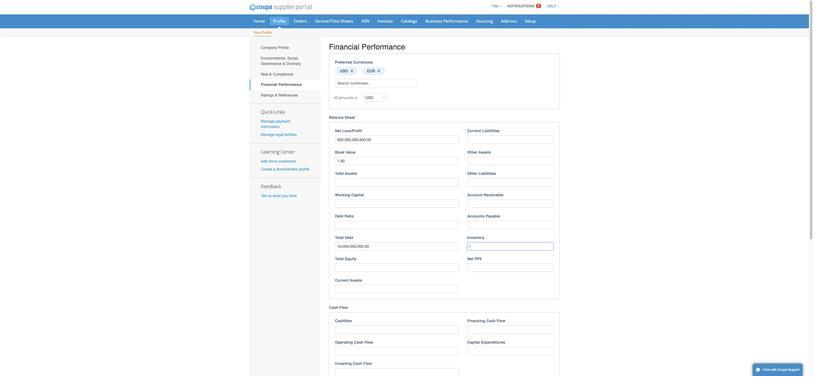 Task type: vqa. For each thing, say whether or not it's contained in the screenshot.
coupa supplier portal Image
yes



Task type: locate. For each thing, give the bounding box(es) containing it.
create a discoverable profile
[[261, 167, 310, 172]]

2 vertical spatial profile
[[278, 46, 289, 50]]

cash for investing cash flow
[[353, 362, 362, 366]]

learning center
[[261, 149, 295, 155]]

sourcing
[[477, 18, 493, 24]]

expenditures
[[482, 341, 506, 345]]

manage payment information link
[[261, 119, 291, 129]]

Inventory text field
[[468, 243, 554, 251]]

manage payment information
[[261, 119, 291, 129]]

inventory
[[468, 236, 485, 240]]

& right risk
[[270, 72, 272, 76]]

1 vertical spatial performance
[[362, 42, 406, 51]]

quick
[[261, 109, 273, 115]]

performance up currencies
[[362, 42, 406, 51]]

current down total equity
[[335, 279, 349, 283]]

financial performance down compliance at top
[[261, 83, 302, 87]]

what
[[273, 194, 281, 198]]

invoices
[[378, 18, 393, 24]]

Capital Expenditures text field
[[468, 348, 554, 356]]

Other Assets text field
[[468, 157, 554, 165]]

manage legal entities link
[[261, 133, 297, 137]]

other
[[468, 150, 478, 155], [468, 172, 478, 176]]

manage down information
[[261, 133, 275, 137]]

0 vertical spatial manage
[[261, 119, 275, 124]]

company profile
[[261, 46, 289, 50]]

us
[[268, 194, 272, 198]]

Current Assets text field
[[335, 285, 460, 294]]

total down debt ratio
[[335, 236, 344, 240]]

1 horizontal spatial financial
[[329, 42, 360, 51]]

orders
[[294, 18, 307, 24]]

1 vertical spatial profile
[[262, 31, 272, 35]]

2 total from the top
[[335, 236, 344, 240]]

net left ppe
[[468, 257, 474, 262]]

0 horizontal spatial current
[[335, 279, 349, 283]]

setup link
[[522, 17, 540, 25]]

discoverable
[[277, 167, 298, 172]]

0 vertical spatial current
[[468, 129, 482, 133]]

performance right business
[[444, 18, 469, 24]]

risk
[[261, 72, 269, 76]]

1 vertical spatial other
[[468, 172, 478, 176]]

debt down ratio
[[345, 236, 354, 240]]

cash right operating
[[354, 341, 364, 345]]

1 vertical spatial net
[[468, 257, 474, 262]]

eur
[[367, 69, 375, 73]]

cash right the investing
[[353, 362, 362, 366]]

0 horizontal spatial capital
[[352, 193, 364, 197]]

assets
[[479, 150, 491, 155], [345, 172, 358, 176], [350, 279, 363, 283]]

flow for financing cash flow
[[497, 319, 506, 324]]

total for total equity
[[335, 257, 344, 262]]

usd option
[[335, 67, 359, 75]]

financing cash flow
[[468, 319, 506, 324]]

payment
[[276, 119, 291, 124]]

1 horizontal spatial capital
[[468, 341, 480, 345]]

1 manage from the top
[[261, 119, 275, 124]]

usd
[[340, 69, 348, 73]]

ratings & references link
[[250, 90, 321, 101]]

2 vertical spatial assets
[[350, 279, 363, 283]]

0 horizontal spatial financial
[[261, 83, 278, 87]]

liabilities
[[483, 129, 500, 133], [479, 172, 497, 176]]

other up account
[[468, 172, 478, 176]]

Current Liabilities text field
[[468, 136, 554, 144]]

total left equity
[[335, 257, 344, 262]]

& right ratings
[[275, 93, 278, 98]]

tell us what you think
[[261, 194, 297, 198]]

total equity
[[335, 257, 357, 262]]

help link
[[545, 4, 560, 8]]

1 vertical spatial manage
[[261, 133, 275, 137]]

debt ratio
[[335, 214, 354, 219]]

0 vertical spatial financial
[[329, 42, 360, 51]]

manage for manage legal entities
[[261, 133, 275, 137]]

net down balance
[[335, 129, 341, 133]]

debt
[[335, 214, 344, 219], [345, 236, 354, 240]]

profile down coupa supplier portal 'image'
[[273, 18, 286, 24]]

quick links
[[261, 109, 285, 115]]

1 vertical spatial total
[[335, 236, 344, 240]]

value
[[346, 150, 356, 155]]

2 vertical spatial total
[[335, 257, 344, 262]]

cash up cashflow
[[329, 306, 339, 310]]

0 vertical spatial &
[[283, 62, 285, 66]]

diversity
[[287, 62, 301, 66]]

0 vertical spatial assets
[[479, 150, 491, 155]]

1 total from the top
[[335, 172, 344, 176]]

2 horizontal spatial &
[[283, 62, 285, 66]]

currencies
[[353, 60, 373, 64]]

your profile link
[[253, 29, 272, 37]]

1 vertical spatial financial
[[261, 83, 278, 87]]

Debt Ratio text field
[[335, 221, 460, 230]]

manage inside manage payment information
[[261, 119, 275, 124]]

flow right operating
[[365, 341, 373, 345]]

manage up information
[[261, 119, 275, 124]]

current
[[468, 129, 482, 133], [335, 279, 349, 283]]

manage legal entities
[[261, 133, 297, 137]]

company profile link
[[250, 42, 321, 53]]

debt left ratio
[[335, 214, 344, 219]]

assets for total assets
[[345, 172, 358, 176]]

other up "other liabilities" on the top of the page
[[468, 150, 478, 155]]

current for current liabilities
[[468, 129, 482, 133]]

financial performance up currencies
[[329, 42, 406, 51]]

support
[[789, 369, 800, 372]]

1 horizontal spatial current
[[468, 129, 482, 133]]

0 horizontal spatial debt
[[335, 214, 344, 219]]

total
[[335, 172, 344, 176], [335, 236, 344, 240], [335, 257, 344, 262]]

flow up the financing cash flow text field
[[497, 319, 506, 324]]

equity
[[345, 257, 357, 262]]

Net PPE text field
[[468, 264, 554, 272]]

other liabilities
[[468, 172, 497, 176]]

profile up 'environmental, social, governance & diversity' link
[[278, 46, 289, 50]]

preferred currencies
[[335, 60, 373, 64]]

0 horizontal spatial &
[[270, 72, 272, 76]]

cash right financing
[[487, 319, 496, 324]]

assets down equity
[[350, 279, 363, 283]]

investing cash flow
[[335, 362, 372, 366]]

net for net ppe
[[468, 257, 474, 262]]

assets for other assets
[[479, 150, 491, 155]]

0 vertical spatial profile
[[273, 18, 286, 24]]

capital left expenditures at the right of page
[[468, 341, 480, 345]]

1 horizontal spatial net
[[468, 257, 474, 262]]

accounts
[[468, 214, 485, 219]]

financial up ratings
[[261, 83, 278, 87]]

setup
[[526, 18, 537, 24]]

1 horizontal spatial &
[[275, 93, 278, 98]]

Total Debt text field
[[335, 243, 460, 251]]

0 vertical spatial net
[[335, 129, 341, 133]]

preferred
[[335, 60, 352, 64]]

all
[[334, 95, 338, 100]]

0 horizontal spatial financial performance
[[261, 83, 302, 87]]

0 vertical spatial liabilities
[[483, 129, 500, 133]]

risk & compliance link
[[250, 69, 321, 80]]

profile right your
[[262, 31, 272, 35]]

2 vertical spatial &
[[275, 93, 278, 98]]

chat with coupa support button
[[753, 364, 804, 377]]

0 vertical spatial other
[[468, 150, 478, 155]]

business
[[426, 18, 443, 24]]

business performance link
[[422, 17, 472, 25]]

flow up cashflow
[[340, 306, 348, 310]]

profile
[[299, 167, 310, 172]]

center
[[281, 149, 295, 155]]

performance up "references"
[[279, 83, 302, 87]]

assets down current liabilities
[[479, 150, 491, 155]]

financing
[[468, 319, 486, 324]]

2 other from the top
[[468, 172, 478, 176]]

1 horizontal spatial performance
[[362, 42, 406, 51]]

2 manage from the top
[[261, 133, 275, 137]]

& left diversity
[[283, 62, 285, 66]]

assets down value
[[345, 172, 358, 176]]

financial up preferred
[[329, 42, 360, 51]]

ratio
[[345, 214, 354, 219]]

asn link
[[358, 17, 373, 25]]

0 horizontal spatial performance
[[279, 83, 302, 87]]

liabilities up account receivable
[[479, 172, 497, 176]]

& for references
[[275, 93, 278, 98]]

0 vertical spatial total
[[335, 172, 344, 176]]

tim link
[[490, 4, 502, 8]]

navigation
[[490, 1, 560, 11]]

2 horizontal spatial performance
[[444, 18, 469, 24]]

catalogs link
[[398, 17, 421, 25]]

1 vertical spatial debt
[[345, 236, 354, 240]]

current for current assets
[[335, 279, 349, 283]]

1 other from the top
[[468, 150, 478, 155]]

flow right the investing
[[364, 362, 372, 366]]

1 vertical spatial liabilities
[[479, 172, 497, 176]]

2 vertical spatial performance
[[279, 83, 302, 87]]

capital right 'working'
[[352, 193, 364, 197]]

1 vertical spatial assets
[[345, 172, 358, 176]]

compliance
[[273, 72, 293, 76]]

total down 'book'
[[335, 172, 344, 176]]

add more customers
[[261, 159, 296, 164]]

balance
[[329, 116, 344, 120]]

& inside environmental, social, governance & diversity
[[283, 62, 285, 66]]

eur option
[[362, 67, 386, 75]]

1 vertical spatial &
[[270, 72, 272, 76]]

capital
[[352, 193, 364, 197], [468, 341, 480, 345]]

&
[[283, 62, 285, 66], [270, 72, 272, 76], [275, 93, 278, 98]]

payable
[[486, 214, 501, 219]]

capital expenditures
[[468, 341, 506, 345]]

1 horizontal spatial financial performance
[[329, 42, 406, 51]]

3 total from the top
[[335, 257, 344, 262]]

liabilities up current liabilities text box
[[483, 129, 500, 133]]

Financing Cash Flow text field
[[468, 326, 554, 334]]

selected list box
[[333, 66, 556, 77]]

0 horizontal spatial net
[[335, 129, 341, 133]]

chat
[[764, 369, 771, 372]]

tim
[[492, 4, 498, 8]]

0 vertical spatial performance
[[444, 18, 469, 24]]

create
[[261, 167, 273, 172]]

current up other assets
[[468, 129, 482, 133]]

1 vertical spatial current
[[335, 279, 349, 283]]



Task type: describe. For each thing, give the bounding box(es) containing it.
cash flow
[[329, 306, 348, 310]]

financial performance link
[[250, 80, 321, 90]]

your
[[254, 31, 261, 35]]

catalogs
[[401, 18, 418, 24]]

1 horizontal spatial debt
[[345, 236, 354, 240]]

net for net loss/profit
[[335, 129, 341, 133]]

manage for manage payment information
[[261, 119, 275, 124]]

tell
[[261, 194, 267, 198]]

sheets
[[341, 18, 354, 24]]

more
[[269, 159, 278, 164]]

0
[[538, 4, 540, 8]]

cash for operating cash flow
[[354, 341, 364, 345]]

Book Value text field
[[335, 157, 460, 165]]

social,
[[288, 56, 299, 60]]

all amounts in
[[334, 95, 358, 100]]

ons
[[510, 18, 517, 24]]

total debt
[[335, 236, 354, 240]]

flow for investing cash flow
[[364, 362, 372, 366]]

service/time
[[315, 18, 340, 24]]

profile for your profile
[[262, 31, 272, 35]]

a
[[274, 167, 276, 172]]

& for compliance
[[270, 72, 272, 76]]

other for other liabilities
[[468, 172, 478, 176]]

Total Assets text field
[[335, 179, 460, 187]]

invoices link
[[374, 17, 397, 25]]

receivable
[[484, 193, 504, 197]]

coupa supplier portal image
[[246, 1, 316, 14]]

navigation containing notifications 0
[[490, 1, 560, 11]]

feedback
[[261, 183, 281, 190]]

Cashflow text field
[[335, 326, 460, 334]]

references
[[279, 93, 298, 98]]

book value
[[335, 150, 356, 155]]

asn
[[362, 18, 370, 24]]

add-ons
[[502, 18, 517, 24]]

cashflow
[[335, 319, 352, 324]]

information
[[261, 125, 280, 129]]

1 vertical spatial capital
[[468, 341, 480, 345]]

balance sheet
[[329, 116, 355, 120]]

liabilities for other liabilities
[[479, 172, 497, 176]]

think
[[289, 194, 297, 198]]

profile for company profile
[[278, 46, 289, 50]]

Working Capital text field
[[335, 200, 460, 208]]

book
[[335, 150, 345, 155]]

governance
[[261, 62, 282, 66]]

learning
[[261, 149, 280, 155]]

total for total assets
[[335, 172, 344, 176]]

working capital
[[335, 193, 364, 197]]

ratings & references
[[261, 93, 298, 98]]

tell us what you think button
[[261, 193, 297, 199]]

notifications 0
[[508, 4, 540, 8]]

home link
[[250, 17, 269, 25]]

sourcing link
[[473, 17, 497, 25]]

you
[[282, 194, 288, 198]]

legal
[[276, 133, 284, 137]]

flow for operating cash flow
[[365, 341, 373, 345]]

sheet
[[345, 116, 355, 120]]

amounts
[[339, 95, 354, 100]]

0 vertical spatial debt
[[335, 214, 344, 219]]

working
[[335, 193, 351, 197]]

assets for current assets
[[350, 279, 363, 283]]

financial inside financial performance link
[[261, 83, 278, 87]]

Search currencies... field
[[335, 79, 417, 87]]

0 vertical spatial financial performance
[[329, 42, 406, 51]]

add
[[261, 159, 268, 164]]

Net Loss/Profit text field
[[335, 136, 460, 144]]

chat with coupa support
[[764, 369, 800, 372]]

other for other assets
[[468, 150, 478, 155]]

investing
[[335, 362, 352, 366]]

account receivable
[[468, 193, 504, 197]]

profile link
[[270, 17, 289, 25]]

performance for business performance link
[[444, 18, 469, 24]]

service/time sheets
[[315, 18, 354, 24]]

add-ons link
[[498, 17, 521, 25]]

orders link
[[290, 17, 311, 25]]

Other Liabilities text field
[[468, 179, 554, 187]]

liabilities for current liabilities
[[483, 129, 500, 133]]

home
[[254, 18, 265, 24]]

your profile
[[254, 31, 272, 35]]

business performance
[[426, 18, 469, 24]]

ppe
[[475, 257, 483, 262]]

cash for financing cash flow
[[487, 319, 496, 324]]

net loss/profit
[[335, 129, 362, 133]]

Total Equity text field
[[335, 264, 460, 272]]

with
[[772, 369, 778, 372]]

environmental, social, governance & diversity link
[[250, 53, 321, 69]]

current assets
[[335, 279, 363, 283]]

0 vertical spatial capital
[[352, 193, 364, 197]]

Account Receivable text field
[[468, 200, 554, 208]]

Operating Cash Flow text field
[[335, 348, 460, 356]]

total for total debt
[[335, 236, 344, 240]]

add-
[[502, 18, 510, 24]]

performance for financial performance link
[[279, 83, 302, 87]]

ratings
[[261, 93, 274, 98]]

Investing Cash Flow text field
[[335, 369, 460, 377]]

entities
[[285, 133, 297, 137]]

operating
[[335, 341, 353, 345]]

environmental,
[[261, 56, 287, 60]]

help
[[548, 4, 557, 8]]

account
[[468, 193, 483, 197]]

risk & compliance
[[261, 72, 293, 76]]

1 vertical spatial financial performance
[[261, 83, 302, 87]]

links
[[274, 109, 285, 115]]

total assets
[[335, 172, 358, 176]]

Accounts Payable text field
[[468, 221, 554, 230]]

accounts payable
[[468, 214, 501, 219]]

environmental, social, governance & diversity
[[261, 56, 301, 66]]



